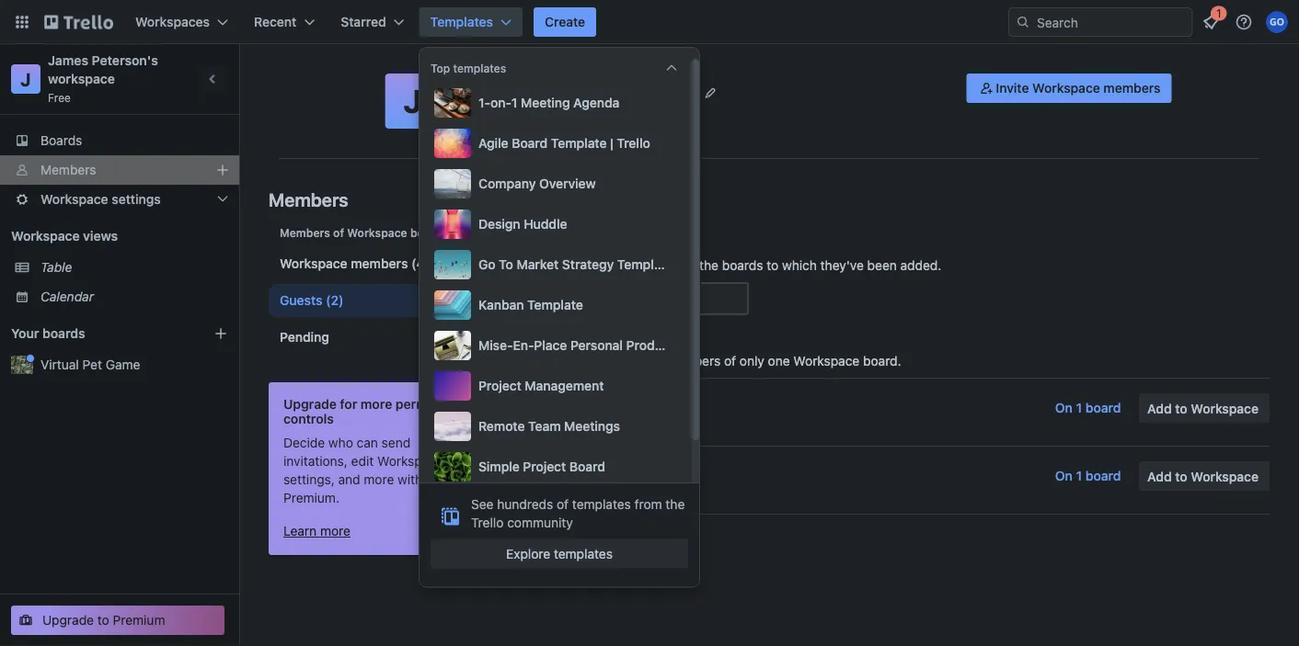 Task type: describe. For each thing, give the bounding box(es) containing it.
only inside single-board guests (2) single-board guests are members of only one workspace board.
[[740, 354, 764, 369]]

1 vertical spatial guests
[[519, 258, 561, 273]]

more inside learn more button
[[320, 524, 351, 539]]

virtual pet game
[[40, 357, 140, 373]]

add to workspace for schultz
[[1147, 470, 1259, 485]]

on 1 board link for schultz
[[1044, 462, 1132, 491]]

added.
[[900, 258, 942, 273]]

invite workspace members button
[[966, 74, 1172, 103]]

0 vertical spatial guests
[[519, 222, 573, 242]]

community
[[507, 515, 573, 530]]

learn more
[[283, 524, 351, 539]]

workspace for james peterson's workspace
[[604, 80, 696, 102]]

members inside invite workspace members button
[[1104, 81, 1161, 96]]

which
[[782, 258, 817, 273]]

templates for explore templates
[[554, 546, 613, 562]]

miller
[[616, 391, 656, 408]]

add to workspace for miller
[[1147, 402, 1259, 417]]

en-
[[513, 338, 534, 353]]

2 vertical spatial boards
[[42, 326, 85, 341]]

productivity
[[626, 338, 699, 353]]

templates
[[430, 14, 493, 29]]

jeremy miller @jeremymiller198
[[559, 391, 665, 426]]

kanban template button
[[431, 287, 681, 324]]

who
[[328, 436, 353, 451]]

workspace for james peterson's workspace free
[[48, 71, 115, 86]]

james for james peterson's workspace
[[449, 80, 505, 102]]

kanban
[[478, 298, 524, 313]]

design
[[478, 217, 520, 232]]

board.
[[863, 354, 901, 369]]

workspace views
[[11, 229, 118, 244]]

free
[[48, 91, 71, 104]]

invitations,
[[283, 454, 348, 469]]

boards
[[40, 133, 82, 148]]

schultz
[[594, 459, 648, 476]]

@jeremymiller198
[[559, 411, 665, 426]]

virtual
[[40, 357, 79, 373]]

j link
[[11, 64, 40, 94]]

templates button
[[419, 7, 523, 37]]

1 horizontal spatial boards
[[410, 226, 448, 239]]

top templates
[[431, 62, 506, 75]]

remote
[[478, 419, 525, 434]]

explore templates
[[506, 546, 613, 562]]

agile
[[478, 136, 508, 151]]

for
[[340, 397, 357, 412]]

sm image
[[977, 79, 996, 98]]

of inside single-board guests (2) single-board guests are members of only one workspace board.
[[724, 354, 736, 369]]

see
[[471, 497, 494, 512]]

upgrade to premium
[[42, 613, 165, 628]]

settings,
[[283, 472, 335, 488]]

they've
[[820, 258, 864, 273]]

management
[[525, 379, 604, 394]]

0 horizontal spatial (2)
[[326, 293, 344, 308]]

workspace settings button
[[0, 185, 239, 214]]

2 vertical spatial guests
[[280, 293, 322, 308]]

upgrade for more permissions controls decide who can send invitations, edit workspace settings, and more with premium.
[[283, 397, 470, 506]]

add to workspace link for schultz
[[1139, 462, 1270, 491]]

(2) inside single-board guests (2) single-board guests are members of only one workspace board.
[[664, 327, 684, 345]]

tara schultz @taraschultz7
[[559, 459, 648, 494]]

place
[[534, 338, 567, 353]]

workspace inside popup button
[[40, 192, 108, 207]]

table link
[[40, 259, 228, 277]]

peterson's for james peterson's workspace free
[[92, 53, 158, 68]]

go to market strategy template
[[478, 257, 673, 272]]

1 for tara schultz
[[1076, 469, 1082, 484]]

calendar link
[[40, 288, 228, 306]]

meetings
[[564, 419, 620, 434]]

0 vertical spatial only
[[589, 258, 614, 273]]

1 vertical spatial guests
[[599, 354, 639, 369]]

1 vertical spatial members
[[269, 189, 348, 210]]

trello inside button
[[617, 136, 650, 151]]

1 notification image
[[1200, 11, 1222, 33]]

1 horizontal spatial edit
[[673, 258, 696, 273]]

are
[[643, 354, 662, 369]]

simple project board button
[[431, 449, 681, 486]]

1 horizontal spatial the
[[699, 258, 719, 273]]

workspace settings
[[40, 192, 161, 207]]

james peterson's workspace link
[[48, 53, 161, 86]]

boards link
[[0, 126, 239, 155]]

1 single- from the top
[[519, 327, 569, 345]]

and inside "upgrade for more permissions controls decide who can send invitations, edit workspace settings, and more with premium."
[[338, 472, 360, 488]]

permissions
[[395, 397, 470, 412]]

single-board guests (2) single-board guests are members of only one workspace board.
[[519, 327, 901, 369]]

1 vertical spatial more
[[364, 472, 394, 488]]

workspace members
[[280, 256, 408, 271]]

add to workspace link for miller
[[1139, 394, 1270, 423]]

market
[[517, 257, 559, 272]]

strategy
[[562, 257, 614, 272]]

project inside button
[[523, 460, 566, 475]]

james for james peterson's workspace free
[[48, 53, 88, 68]]

kanban template
[[478, 298, 583, 313]]

personal
[[570, 338, 623, 353]]

1 vertical spatial template
[[617, 257, 673, 272]]

top
[[431, 62, 450, 75]]

peterson's for james peterson's workspace
[[509, 80, 600, 102]]

starred
[[341, 14, 386, 29]]

settings
[[112, 192, 161, 207]]

gary orlando (garyorlando) image
[[1266, 11, 1288, 33]]

see hundreds of templates from the trello community
[[471, 497, 685, 530]]

0 vertical spatial template
[[551, 136, 607, 151]]

upgrade for upgrade for more permissions controls decide who can send invitations, edit workspace settings, and more with premium.
[[283, 397, 337, 412]]

recent
[[254, 14, 297, 29]]

views
[[83, 229, 118, 244]]

remote team meetings button
[[431, 408, 681, 445]]

guests can only view and edit the boards to which they've been added.
[[519, 258, 942, 273]]

your boards with 1 items element
[[11, 323, 186, 345]]

remote team meetings
[[478, 419, 620, 434]]

create
[[545, 14, 585, 29]]

calendar
[[40, 289, 94, 305]]

mise-en-place personal productivity system
[[478, 338, 748, 353]]

on 1 board link for miller
[[1044, 394, 1132, 423]]

upgrade for upgrade to premium
[[42, 613, 94, 628]]

Filter by name text field
[[519, 282, 749, 316]]



Task type: locate. For each thing, give the bounding box(es) containing it.
2 vertical spatial templates
[[554, 546, 613, 562]]

1 vertical spatial only
[[740, 354, 764, 369]]

upgrade inside "upgrade for more permissions controls decide who can send invitations, edit workspace settings, and more with premium."
[[283, 397, 337, 412]]

j inside button
[[403, 82, 422, 120]]

tara
[[559, 459, 590, 476]]

0 vertical spatial on 1 board
[[1055, 401, 1121, 416]]

on 1 board for tara schultz
[[1055, 469, 1121, 484]]

0 vertical spatial more
[[361, 397, 392, 412]]

2 vertical spatial members
[[280, 226, 330, 239]]

1 add from the top
[[1147, 402, 1172, 417]]

board inside "agile board template | trello" button
[[512, 136, 548, 151]]

boards up (4)
[[410, 226, 448, 239]]

j left james peterson's workspace free
[[21, 68, 31, 90]]

Search field
[[1030, 8, 1191, 36]]

2 vertical spatial of
[[557, 497, 569, 512]]

can right the market
[[564, 258, 585, 273]]

2 single- from the top
[[519, 354, 561, 369]]

workspaces
[[135, 14, 210, 29]]

members link
[[0, 155, 239, 185]]

send
[[382, 436, 411, 451]]

0 vertical spatial members
[[1104, 81, 1161, 96]]

0 vertical spatial peterson's
[[92, 53, 158, 68]]

edit down the who
[[351, 454, 374, 469]]

1 vertical spatial on
[[1055, 469, 1073, 484]]

board right agile on the top of page
[[512, 136, 548, 151]]

james peterson's workspace
[[449, 80, 696, 102]]

0 horizontal spatial project
[[478, 379, 522, 394]]

to
[[499, 257, 513, 272]]

1 vertical spatial board
[[569, 460, 605, 475]]

guests up the pending
[[280, 293, 322, 308]]

meeting
[[521, 95, 570, 110]]

invite workspace members
[[996, 81, 1161, 96]]

add for miller
[[1147, 402, 1172, 417]]

can inside "upgrade for more permissions controls decide who can send invitations, edit workspace settings, and more with premium."
[[357, 436, 378, 451]]

boards up "virtual"
[[42, 326, 85, 341]]

@taraschultz7
[[559, 479, 644, 494]]

1 horizontal spatial workspace
[[604, 80, 696, 102]]

1 horizontal spatial upgrade
[[283, 397, 337, 412]]

1 horizontal spatial project
[[523, 460, 566, 475]]

on for miller
[[1055, 401, 1073, 416]]

upgrade left 'premium'
[[42, 613, 94, 628]]

0 horizontal spatial members
[[351, 256, 408, 271]]

0 vertical spatial upgrade
[[283, 397, 337, 412]]

company overview button
[[431, 166, 681, 202]]

2 vertical spatial more
[[320, 524, 351, 539]]

0 horizontal spatial upgrade
[[42, 613, 94, 628]]

the right the view
[[699, 258, 719, 273]]

1 add to workspace from the top
[[1147, 402, 1259, 417]]

of down system
[[724, 354, 736, 369]]

(2) down workspace members
[[326, 293, 344, 308]]

peterson's inside james peterson's workspace free
[[92, 53, 158, 68]]

0 vertical spatial and
[[648, 258, 670, 273]]

your
[[11, 326, 39, 341]]

on for schultz
[[1055, 469, 1073, 484]]

more
[[361, 397, 392, 412], [364, 472, 394, 488], [320, 524, 351, 539]]

1 vertical spatial templates
[[572, 497, 631, 512]]

2 on 1 board link from the top
[[1044, 462, 1132, 491]]

and
[[648, 258, 670, 273], [338, 472, 360, 488]]

0 horizontal spatial edit
[[351, 454, 374, 469]]

can right the who
[[357, 436, 378, 451]]

1 vertical spatial 1
[[1076, 401, 1082, 416]]

pet
[[82, 357, 102, 373]]

of up workspace members
[[333, 226, 344, 239]]

2 on 1 board from the top
[[1055, 469, 1121, 484]]

0 horizontal spatial james
[[48, 53, 88, 68]]

0 horizontal spatial board
[[512, 136, 548, 151]]

0 vertical spatial on 1 board link
[[1044, 394, 1132, 423]]

1 vertical spatial peterson's
[[509, 80, 600, 102]]

members of workspace boards
[[280, 226, 448, 239]]

project
[[478, 379, 522, 394], [523, 460, 566, 475]]

workspace
[[48, 71, 115, 86], [604, 80, 696, 102]]

peterson's
[[92, 53, 158, 68], [509, 80, 600, 102]]

templates down 'see hundreds of templates from the trello community'
[[554, 546, 613, 562]]

j for j button
[[403, 82, 422, 120]]

1 vertical spatial upgrade
[[42, 613, 94, 628]]

1 vertical spatial on 1 board link
[[1044, 462, 1132, 491]]

1 vertical spatial and
[[338, 472, 360, 488]]

2 horizontal spatial of
[[724, 354, 736, 369]]

system
[[703, 338, 748, 353]]

workspace inside james peterson's workspace free
[[48, 71, 115, 86]]

1 vertical spatial add
[[1147, 470, 1172, 485]]

the right "from"
[[666, 497, 685, 512]]

agile board template | trello button
[[431, 125, 681, 162]]

pending
[[280, 330, 329, 345]]

(2) left system
[[664, 327, 684, 345]]

workspace down collapse icon
[[604, 80, 696, 102]]

and down the who
[[338, 472, 360, 488]]

controls
[[283, 412, 334, 427]]

more right learn
[[320, 524, 351, 539]]

from
[[634, 497, 662, 512]]

2 add to workspace from the top
[[1147, 470, 1259, 485]]

on 1 board for jeremy miller
[[1055, 401, 1121, 416]]

design huddle
[[478, 217, 567, 232]]

members down productivity
[[665, 354, 721, 369]]

learn more button
[[283, 523, 351, 541]]

open information menu image
[[1235, 13, 1253, 31]]

james peterson's workspace free
[[48, 53, 161, 104]]

2 horizontal spatial boards
[[722, 258, 763, 273]]

templates inside 'see hundreds of templates from the trello community'
[[572, 497, 631, 512]]

your boards
[[11, 326, 85, 341]]

board
[[512, 136, 548, 151], [569, 460, 605, 475]]

mise-
[[478, 338, 513, 353]]

members
[[40, 162, 96, 178], [269, 189, 348, 210], [280, 226, 330, 239]]

1 for jeremy miller
[[1076, 401, 1082, 416]]

0 vertical spatial edit
[[673, 258, 696, 273]]

1 vertical spatial james
[[449, 80, 505, 102]]

board up @taraschultz7 on the left of the page
[[569, 460, 605, 475]]

0 horizontal spatial only
[[589, 258, 614, 273]]

members
[[1104, 81, 1161, 96], [351, 256, 408, 271], [665, 354, 721, 369]]

explore
[[506, 546, 550, 562]]

0 horizontal spatial can
[[357, 436, 378, 451]]

1 on from the top
[[1055, 401, 1073, 416]]

single- down the place in the bottom left of the page
[[519, 354, 561, 369]]

template up "filter by name" 'text field'
[[617, 257, 673, 272]]

premium
[[113, 613, 165, 628]]

menu
[[431, 85, 748, 523]]

0 vertical spatial add to workspace
[[1147, 402, 1259, 417]]

1 vertical spatial trello
[[471, 515, 504, 530]]

0 vertical spatial add
[[1147, 402, 1172, 417]]

primary element
[[0, 0, 1299, 44]]

overview
[[539, 176, 596, 191]]

create button
[[534, 7, 596, 37]]

boards
[[410, 226, 448, 239], [722, 258, 763, 273], [42, 326, 85, 341]]

go to market strategy template button
[[431, 247, 681, 283]]

starred button
[[330, 7, 416, 37]]

on 1 board
[[1055, 401, 1121, 416], [1055, 469, 1121, 484]]

james inside james peterson's workspace free
[[48, 53, 88, 68]]

to
[[767, 258, 779, 273], [1175, 402, 1187, 417], [1175, 470, 1187, 485], [97, 613, 109, 628]]

1-on-1 meeting agenda button
[[431, 85, 681, 121]]

recent button
[[243, 7, 326, 37]]

workspace inside single-board guests (2) single-board guests are members of only one workspace board.
[[793, 354, 860, 369]]

1 horizontal spatial peterson's
[[509, 80, 600, 102]]

agenda
[[573, 95, 619, 110]]

invite
[[996, 81, 1029, 96]]

board inside the simple project board button
[[569, 460, 605, 475]]

0 horizontal spatial boards
[[42, 326, 85, 341]]

2 horizontal spatial members
[[1104, 81, 1161, 96]]

members inside single-board guests (2) single-board guests are members of only one workspace board.
[[665, 354, 721, 369]]

guests down mise-en-place personal productivity system
[[599, 354, 639, 369]]

template inside "button"
[[527, 298, 583, 313]]

explore templates link
[[431, 540, 688, 569]]

add to workspace link
[[1139, 394, 1270, 423], [1139, 462, 1270, 491]]

1 horizontal spatial can
[[564, 258, 585, 273]]

project inside button
[[478, 379, 522, 394]]

agile board template | trello
[[478, 136, 650, 151]]

learn
[[283, 524, 317, 539]]

workspace up "free"
[[48, 71, 115, 86]]

1 horizontal spatial j
[[403, 82, 422, 120]]

0 horizontal spatial j
[[21, 68, 31, 90]]

0 vertical spatial can
[[564, 258, 585, 273]]

virtual pet game link
[[40, 356, 228, 374]]

1 vertical spatial the
[[666, 497, 685, 512]]

0 vertical spatial of
[[333, 226, 344, 239]]

1 vertical spatial members
[[351, 256, 408, 271]]

james
[[48, 53, 88, 68], [449, 80, 505, 102]]

of up community
[[557, 497, 569, 512]]

1-
[[478, 95, 490, 110]]

workspaces button
[[124, 7, 239, 37]]

company
[[478, 176, 536, 191]]

more left with
[[364, 472, 394, 488]]

project up remote
[[478, 379, 522, 394]]

premium.
[[283, 491, 339, 506]]

1 vertical spatial on 1 board
[[1055, 469, 1121, 484]]

2 vertical spatial template
[[527, 298, 583, 313]]

0 vertical spatial guests
[[613, 327, 660, 345]]

1 vertical spatial can
[[357, 436, 378, 451]]

0 vertical spatial (2)
[[326, 293, 344, 308]]

members down boards
[[40, 162, 96, 178]]

upgrade left 'for'
[[283, 397, 337, 412]]

2 vertical spatial members
[[665, 354, 721, 369]]

2 vertical spatial 1
[[1076, 469, 1082, 484]]

0 vertical spatial project
[[478, 379, 522, 394]]

0 vertical spatial james
[[48, 53, 88, 68]]

guests up are at bottom
[[613, 327, 660, 345]]

0 vertical spatial 1
[[511, 95, 518, 110]]

back to home image
[[44, 7, 113, 37]]

1 vertical spatial edit
[[351, 454, 374, 469]]

templates
[[453, 62, 506, 75], [572, 497, 631, 512], [554, 546, 613, 562]]

1 horizontal spatial and
[[648, 258, 670, 273]]

huddle
[[524, 217, 567, 232]]

2 add to workspace link from the top
[[1139, 462, 1270, 491]]

menu containing 1-on-1 meeting agenda
[[431, 85, 748, 523]]

1 vertical spatial boards
[[722, 258, 763, 273]]

0 vertical spatial templates
[[453, 62, 506, 75]]

boards left the which
[[722, 258, 763, 273]]

jeremy
[[559, 391, 613, 408]]

0 vertical spatial on
[[1055, 401, 1073, 416]]

guests right to
[[519, 258, 561, 273]]

1 horizontal spatial (2)
[[664, 327, 684, 345]]

j left 1-
[[403, 82, 422, 120]]

0 vertical spatial trello
[[617, 136, 650, 151]]

1 vertical spatial add to workspace link
[[1139, 462, 1270, 491]]

trello right the |
[[617, 136, 650, 151]]

1 vertical spatial (2)
[[664, 327, 684, 345]]

1 on 1 board link from the top
[[1044, 394, 1132, 423]]

j button
[[385, 74, 440, 129]]

james up private
[[449, 80, 505, 102]]

1 vertical spatial of
[[724, 354, 736, 369]]

template left the |
[[551, 136, 607, 151]]

search image
[[1016, 15, 1030, 29]]

0 horizontal spatial peterson's
[[92, 53, 158, 68]]

template
[[551, 136, 607, 151], [617, 257, 673, 272], [527, 298, 583, 313]]

1 vertical spatial single-
[[519, 354, 561, 369]]

members up 'members of workspace boards' on the top left of the page
[[269, 189, 348, 210]]

0 vertical spatial members
[[40, 162, 96, 178]]

edit right the view
[[673, 258, 696, 273]]

1 vertical spatial add to workspace
[[1147, 470, 1259, 485]]

only
[[589, 258, 614, 273], [740, 354, 764, 369]]

template down go to market strategy template button
[[527, 298, 583, 313]]

0 horizontal spatial of
[[333, 226, 344, 239]]

1 horizontal spatial james
[[449, 80, 505, 102]]

2 on from the top
[[1055, 469, 1073, 484]]

0 horizontal spatial and
[[338, 472, 360, 488]]

hundreds
[[497, 497, 553, 512]]

and right the view
[[648, 258, 670, 273]]

|
[[610, 136, 613, 151]]

templates for top templates
[[453, 62, 506, 75]]

on
[[1055, 401, 1073, 416], [1055, 469, 1073, 484]]

members down search field
[[1104, 81, 1161, 96]]

pending link
[[269, 321, 489, 354]]

only left one
[[740, 354, 764, 369]]

members up workspace members
[[280, 226, 330, 239]]

1 on 1 board from the top
[[1055, 401, 1121, 416]]

of inside 'see hundreds of templates from the trello community'
[[557, 497, 569, 512]]

1 horizontal spatial trello
[[617, 136, 650, 151]]

the inside 'see hundreds of templates from the trello community'
[[666, 497, 685, 512]]

collapse image
[[664, 61, 679, 75]]

workspace navigation collapse icon image
[[201, 66, 226, 92]]

members down 'members of workspace boards' on the top left of the page
[[351, 256, 408, 271]]

james up "free"
[[48, 53, 88, 68]]

0 horizontal spatial the
[[666, 497, 685, 512]]

only left the view
[[589, 258, 614, 273]]

1 horizontal spatial of
[[557, 497, 569, 512]]

on 1 board link
[[1044, 394, 1132, 423], [1044, 462, 1132, 491]]

0 vertical spatial boards
[[410, 226, 448, 239]]

mise-en-place personal productivity system button
[[431, 328, 748, 364]]

edit inside "upgrade for more permissions controls decide who can send invitations, edit workspace settings, and more with premium."
[[351, 454, 374, 469]]

0 horizontal spatial workspace
[[48, 71, 115, 86]]

0 vertical spatial the
[[699, 258, 719, 273]]

add for schultz
[[1147, 470, 1172, 485]]

add board image
[[213, 327, 228, 341]]

(2)
[[326, 293, 344, 308], [664, 327, 684, 345]]

0 vertical spatial board
[[512, 136, 548, 151]]

workspace inside "upgrade for more permissions controls decide who can send invitations, edit workspace settings, and more with premium."
[[377, 454, 443, 469]]

0 vertical spatial single-
[[519, 327, 569, 345]]

(4)
[[411, 256, 430, 271]]

2 add from the top
[[1147, 470, 1172, 485]]

more right 'for'
[[361, 397, 392, 412]]

single- down kanban template "button"
[[519, 327, 569, 345]]

on-
[[490, 95, 511, 110]]

trello inside 'see hundreds of templates from the trello community'
[[471, 515, 504, 530]]

guests up the market
[[519, 222, 573, 242]]

trello
[[617, 136, 650, 151], [471, 515, 504, 530]]

add
[[1147, 402, 1172, 417], [1147, 470, 1172, 485]]

1 horizontal spatial board
[[569, 460, 605, 475]]

trello down see
[[471, 515, 504, 530]]

1 inside button
[[511, 95, 518, 110]]

1 vertical spatial project
[[523, 460, 566, 475]]

1
[[511, 95, 518, 110], [1076, 401, 1082, 416], [1076, 469, 1082, 484]]

add to workspace
[[1147, 402, 1259, 417], [1147, 470, 1259, 485]]

design huddle button
[[431, 206, 681, 243]]

j for j link
[[21, 68, 31, 90]]

upgrade to premium link
[[11, 606, 224, 636]]

workspace inside button
[[1032, 81, 1100, 96]]

templates down @taraschultz7 on the left of the page
[[572, 497, 631, 512]]

j
[[21, 68, 31, 90], [403, 82, 422, 120]]

1 add to workspace link from the top
[[1139, 394, 1270, 423]]

templates up 1-
[[453, 62, 506, 75]]

0 horizontal spatial trello
[[471, 515, 504, 530]]

project down team
[[523, 460, 566, 475]]

been
[[867, 258, 897, 273]]



Task type: vqa. For each thing, say whether or not it's contained in the screenshot.
Design Huddle BUTTON
yes



